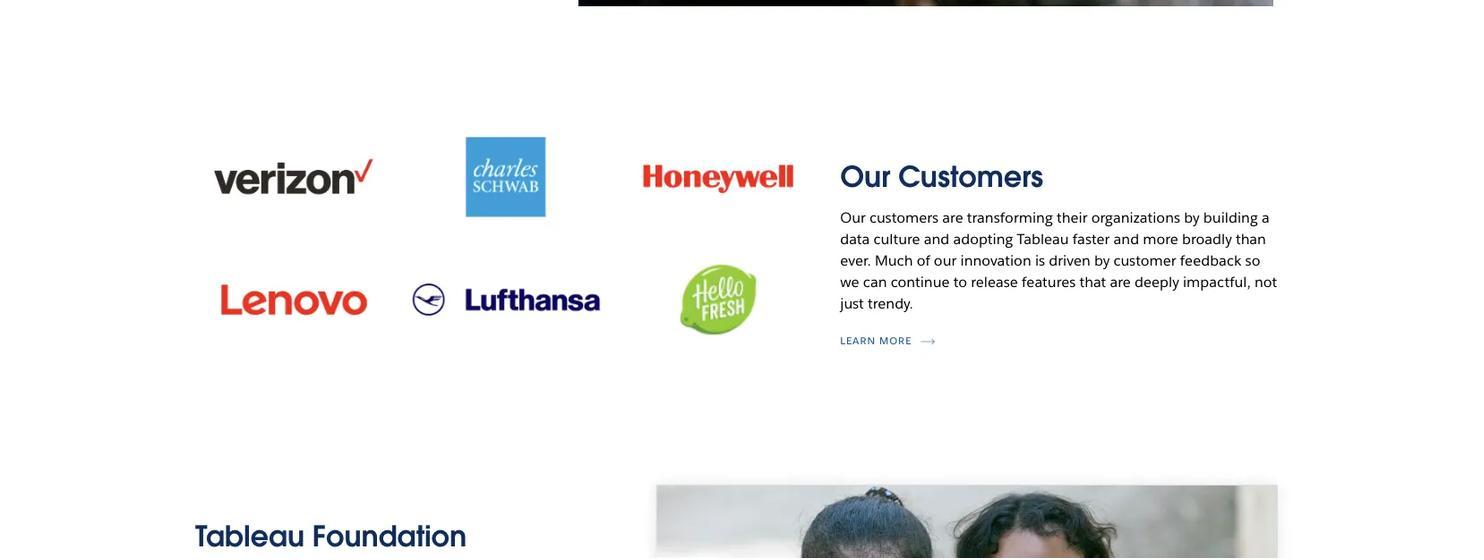 Task type: locate. For each thing, give the bounding box(es) containing it.
and up our
[[924, 230, 950, 248]]

0 vertical spatial our
[[840, 159, 890, 195]]

tableau inside our customers are transforming their organizations by building a data culture and adopting tableau faster and more broadly than ever. much of our innovation is driven by customer feedback so we can continue to release features that are deeply impactful, not just trendy.
[[1017, 230, 1069, 248]]

0 horizontal spatial tableau
[[195, 519, 305, 555]]

2 and from the left
[[1114, 230, 1139, 248]]

release
[[971, 273, 1018, 291]]

0 vertical spatial more
[[1143, 230, 1179, 248]]

a
[[1262, 209, 1270, 227]]

1 our from the top
[[840, 159, 890, 195]]

customers
[[898, 159, 1043, 195]]

features
[[1022, 273, 1076, 291]]

customer
[[1114, 252, 1177, 270]]

trendy.
[[868, 295, 913, 313]]

0 vertical spatial by
[[1184, 209, 1200, 227]]

1 horizontal spatial are
[[1110, 273, 1131, 291]]

tableau community members at tableau conference image
[[579, 0, 1274, 6]]

learn more
[[840, 335, 912, 347]]

are right that
[[1110, 273, 1131, 291]]

1 vertical spatial our
[[840, 209, 866, 227]]

1 horizontal spatial by
[[1184, 209, 1200, 227]]

1 and from the left
[[924, 230, 950, 248]]

broadly
[[1182, 230, 1232, 248]]

our up data
[[840, 209, 866, 227]]

1 horizontal spatial tableau
[[1017, 230, 1069, 248]]

our up customers
[[840, 159, 890, 195]]

and
[[924, 230, 950, 248], [1114, 230, 1139, 248]]

to
[[954, 273, 967, 291]]

1 horizontal spatial and
[[1114, 230, 1139, 248]]

are
[[943, 209, 963, 227], [1110, 273, 1131, 291]]

and down organizations
[[1114, 230, 1139, 248]]

more
[[1143, 230, 1179, 248], [879, 335, 912, 347]]

our
[[934, 252, 957, 270]]

0 horizontal spatial are
[[943, 209, 963, 227]]

our for our customers
[[840, 159, 890, 195]]

more up customer at the right top of the page
[[1143, 230, 1179, 248]]

driven
[[1049, 252, 1091, 270]]

verizon image
[[195, 126, 394, 229]]

0 horizontal spatial by
[[1094, 252, 1110, 270]]

our inside our customers are transforming their organizations by building a data culture and adopting tableau faster and more broadly than ever. much of our innovation is driven by customer feedback so we can continue to release features that are deeply impactful, not just trendy.
[[840, 209, 866, 227]]

1 vertical spatial more
[[879, 335, 912, 347]]

by up broadly
[[1184, 209, 1200, 227]]

deeply
[[1135, 273, 1179, 291]]

tableau
[[1017, 230, 1069, 248], [195, 519, 305, 555]]

innovation
[[961, 252, 1032, 270]]

by up that
[[1094, 252, 1110, 270]]

0 horizontal spatial and
[[924, 230, 950, 248]]

just
[[840, 295, 864, 313]]

our for our customers are transforming their organizations by building a data culture and adopting tableau faster and more broadly than ever. much of our innovation is driven by customer feedback so we can continue to release features that are deeply impactful, not just trendy.
[[840, 209, 866, 227]]

0 vertical spatial tableau
[[1017, 230, 1069, 248]]

more right learn
[[879, 335, 912, 347]]

our
[[840, 159, 890, 195], [840, 209, 866, 227]]

transforming
[[967, 209, 1053, 227]]

data
[[840, 230, 870, 248]]

continue
[[891, 273, 950, 291]]

can
[[863, 273, 887, 291]]

by
[[1184, 209, 1200, 227], [1094, 252, 1110, 270]]

foundation
[[312, 519, 467, 555]]

schwab image
[[407, 126, 606, 229]]

2 our from the top
[[840, 209, 866, 227]]

1 horizontal spatial more
[[1143, 230, 1179, 248]]

0 horizontal spatial more
[[879, 335, 912, 347]]

impactful,
[[1183, 273, 1251, 291]]

0 vertical spatial are
[[943, 209, 963, 227]]

are up adopting
[[943, 209, 963, 227]]

feedback
[[1180, 252, 1242, 270]]

customers
[[870, 209, 939, 227]]

our customers are transforming their organizations by building a data culture and adopting tableau faster and more broadly than ever. much of our innovation is driven by customer feedback so we can continue to release features that are deeply impactful, not just trendy.
[[840, 209, 1277, 313]]



Task type: describe. For each thing, give the bounding box(es) containing it.
adopting
[[953, 230, 1013, 248]]

lufthansa image
[[407, 248, 606, 352]]

faster
[[1073, 230, 1110, 248]]

not
[[1255, 273, 1277, 291]]

building
[[1204, 209, 1258, 227]]

honeywell image
[[619, 126, 817, 229]]

tableau foundation
[[195, 519, 467, 555]]

1 vertical spatial tableau
[[195, 519, 305, 555]]

organizations
[[1092, 209, 1181, 227]]

1 vertical spatial by
[[1094, 252, 1110, 270]]

ever.
[[840, 252, 871, 270]]

learn more link
[[840, 335, 939, 347]]

much
[[875, 252, 913, 270]]

1 vertical spatial are
[[1110, 273, 1131, 291]]

more inside our customers are transforming their organizations by building a data culture and adopting tableau faster and more broadly than ever. much of our innovation is driven by customer feedback so we can continue to release features that are deeply impactful, not just trendy.
[[1143, 230, 1179, 248]]

culture
[[874, 230, 920, 248]]

lenovo image
[[195, 248, 394, 352]]

is
[[1035, 252, 1045, 270]]

so
[[1245, 252, 1261, 270]]

our customers
[[840, 159, 1043, 195]]

their
[[1057, 209, 1088, 227]]

of
[[917, 252, 930, 270]]

hellofresh image
[[619, 248, 817, 352]]

learn
[[840, 335, 876, 347]]

that
[[1080, 273, 1106, 291]]

than
[[1236, 230, 1266, 248]]

we
[[840, 273, 860, 291]]



Task type: vqa. For each thing, say whether or not it's contained in the screenshot.
Business E-mail email field
no



